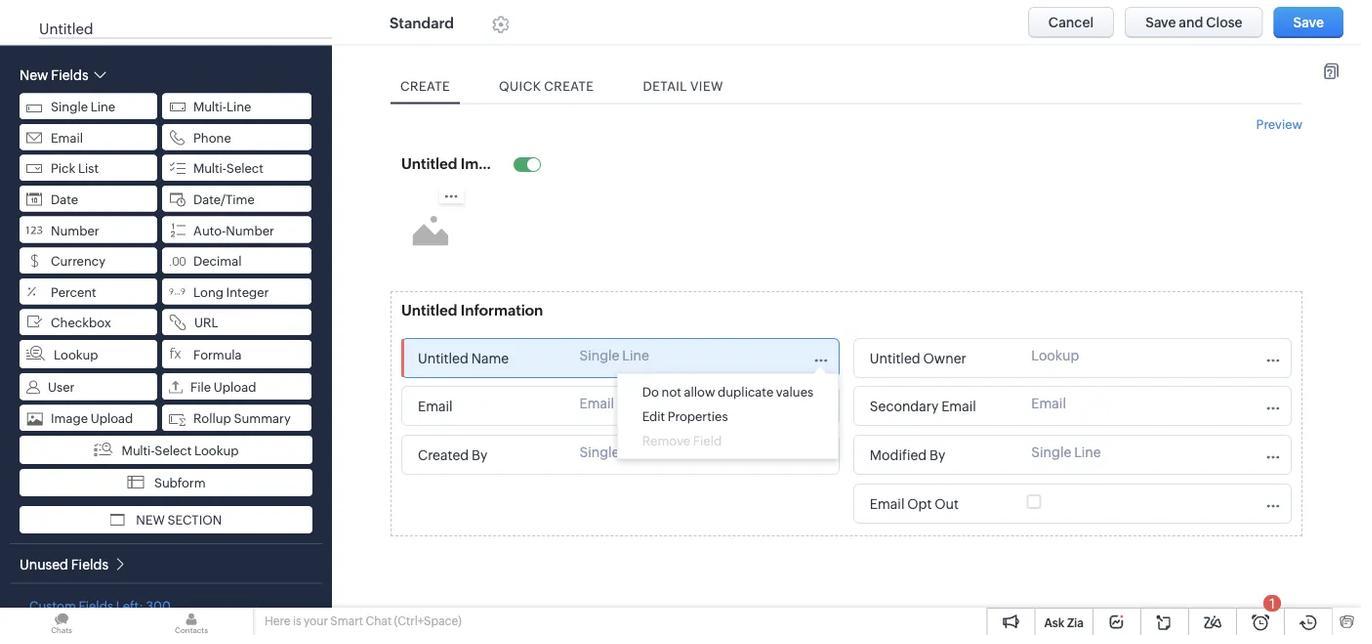 Task type: locate. For each thing, give the bounding box(es) containing it.
1 horizontal spatial create
[[545, 79, 594, 93]]

quick create
[[499, 79, 594, 93]]

fields
[[71, 556, 108, 571], [79, 598, 113, 612]]

here is your smart chat (ctrl+space)
[[265, 615, 462, 628]]

edit
[[643, 409, 665, 424]]

pick
[[51, 161, 76, 176]]

section
[[168, 512, 222, 527]]

left:
[[116, 598, 143, 612]]

1 horizontal spatial line
[[227, 99, 252, 114]]

2 create from the left
[[545, 79, 594, 93]]

0 horizontal spatial select
[[155, 442, 192, 457]]

multi- up phone
[[193, 99, 227, 114]]

lookup
[[54, 347, 98, 362], [194, 442, 239, 457]]

upload for image upload
[[91, 411, 133, 425]]

2 line from the left
[[227, 99, 252, 114]]

0 horizontal spatial lookup
[[54, 347, 98, 362]]

1 horizontal spatial select
[[227, 161, 264, 176]]

2 number from the left
[[226, 223, 274, 237]]

upload for file upload
[[214, 379, 256, 394]]

1 line from the left
[[91, 99, 115, 114]]

chats image
[[0, 608, 123, 635]]

properties
[[668, 409, 728, 424]]

0 vertical spatial multi-
[[193, 99, 227, 114]]

your
[[304, 615, 328, 628]]

line
[[91, 99, 115, 114], [227, 99, 252, 114]]

1 vertical spatial fields
[[79, 598, 113, 612]]

summary
[[234, 411, 291, 425]]

formula
[[193, 347, 242, 362]]

here
[[265, 615, 291, 628]]

1 vertical spatial multi-
[[193, 161, 227, 176]]

1 horizontal spatial number
[[226, 223, 274, 237]]

multi- for multi-select lookup
[[122, 442, 155, 457]]

lookup down "rollup"
[[194, 442, 239, 457]]

enter
[[39, 6, 82, 21]]

date/time
[[193, 192, 255, 206]]

remove
[[643, 433, 691, 448]]

multi-line
[[193, 99, 252, 114]]

multi-select
[[193, 161, 264, 176]]

None text field
[[397, 297, 592, 323], [412, 392, 565, 419], [412, 441, 565, 468], [865, 441, 1017, 468], [865, 490, 992, 516], [397, 297, 592, 323], [412, 392, 565, 419], [412, 441, 565, 468], [865, 441, 1017, 468], [865, 490, 992, 516]]

line right single
[[91, 99, 115, 114]]

upload up 'rollup summary'
[[214, 379, 256, 394]]

number
[[51, 223, 99, 237], [226, 223, 274, 237]]

1 create from the left
[[401, 79, 450, 93]]

0 horizontal spatial number
[[51, 223, 99, 237]]

lookup down checkbox
[[54, 347, 98, 362]]

rollup summary
[[193, 411, 291, 425]]

untitled
[[39, 21, 93, 38]]

1 vertical spatial lookup
[[194, 442, 239, 457]]

view
[[691, 79, 724, 93]]

create link
[[391, 69, 460, 103]]

multi- for multi-select
[[193, 161, 227, 176]]

fields left left:
[[79, 598, 113, 612]]

enter module name untitled
[[39, 6, 184, 38]]

create
[[401, 79, 450, 93], [545, 79, 594, 93]]

upload
[[214, 379, 256, 394], [91, 411, 133, 425]]

list
[[78, 161, 99, 176]]

create inside create 'link'
[[401, 79, 450, 93]]

email
[[51, 130, 83, 145]]

name
[[145, 6, 184, 21]]

preview
[[1257, 117, 1303, 131]]

custom
[[29, 598, 76, 612]]

0 horizontal spatial upload
[[91, 411, 133, 425]]

phone
[[193, 130, 231, 145]]

None text field
[[397, 150, 494, 176], [412, 344, 565, 371], [865, 344, 1017, 371], [865, 392, 1017, 419], [397, 150, 494, 176], [412, 344, 565, 371], [865, 344, 1017, 371], [865, 392, 1017, 419]]

0 vertical spatial upload
[[214, 379, 256, 394]]

field
[[693, 433, 722, 448]]

do not allow duplicate values edit properties remove field
[[643, 384, 814, 448]]

line for multi-line
[[227, 99, 252, 114]]

unused
[[20, 556, 68, 571]]

single line
[[51, 99, 115, 114]]

standard
[[390, 14, 454, 31]]

fields up custom fields left: 300
[[71, 556, 108, 571]]

None button
[[1029, 7, 1115, 38], [1126, 7, 1264, 38], [1275, 7, 1344, 38], [1029, 7, 1115, 38], [1126, 7, 1264, 38], [1275, 7, 1344, 38]]

checkbox
[[51, 315, 111, 330]]

multi- down phone
[[193, 161, 227, 176]]

file
[[191, 379, 211, 394]]

select
[[227, 161, 264, 176], [155, 442, 192, 457]]

long integer
[[193, 284, 269, 299]]

0 vertical spatial fields
[[71, 556, 108, 571]]

user
[[48, 379, 75, 394]]

0 horizontal spatial line
[[91, 99, 115, 114]]

duplicate
[[718, 384, 774, 399]]

0 horizontal spatial create
[[401, 79, 450, 93]]

new
[[136, 512, 165, 527]]

line for single line
[[91, 99, 115, 114]]

0 vertical spatial select
[[227, 161, 264, 176]]

0 vertical spatial lookup
[[54, 347, 98, 362]]

1 vertical spatial upload
[[91, 411, 133, 425]]

select for multi-select lookup
[[155, 442, 192, 457]]

multi-
[[193, 99, 227, 114], [193, 161, 227, 176], [122, 442, 155, 457]]

2 vertical spatial multi-
[[122, 442, 155, 457]]

1 vertical spatial select
[[155, 442, 192, 457]]

multi-select lookup
[[122, 442, 239, 457]]

values
[[777, 384, 814, 399]]

number down "date/time"
[[226, 223, 274, 237]]

unused fields
[[20, 556, 108, 571]]

fields inside unused fields link
[[71, 556, 108, 571]]

number up "currency"
[[51, 223, 99, 237]]

line up phone
[[227, 99, 252, 114]]

detail
[[643, 79, 688, 93]]

fields for unused
[[71, 556, 108, 571]]

not
[[662, 384, 682, 399]]

single
[[51, 99, 88, 114]]

create down standard
[[401, 79, 450, 93]]

ask zia
[[1045, 616, 1085, 629]]

multi- up subform
[[122, 442, 155, 457]]

upload right image
[[91, 411, 133, 425]]

auto-number
[[193, 223, 274, 237]]

auto-
[[193, 223, 226, 237]]

zia
[[1068, 616, 1085, 629]]

create inside quick create link
[[545, 79, 594, 93]]

select up subform
[[155, 442, 192, 457]]

select up "date/time"
[[227, 161, 264, 176]]

1 horizontal spatial upload
[[214, 379, 256, 394]]

create right quick
[[545, 79, 594, 93]]



Task type: describe. For each thing, give the bounding box(es) containing it.
date
[[51, 192, 78, 206]]

pick list
[[51, 161, 99, 176]]

integer
[[226, 284, 269, 299]]

decimal
[[193, 253, 242, 268]]

select for multi-select
[[227, 161, 264, 176]]

chat
[[366, 615, 392, 628]]

allow
[[684, 384, 716, 399]]

do
[[643, 384, 659, 399]]

1 horizontal spatial lookup
[[194, 442, 239, 457]]

long
[[193, 284, 224, 299]]

is
[[293, 615, 302, 628]]

1 number from the left
[[51, 223, 99, 237]]

new section
[[136, 512, 222, 527]]

subform
[[154, 475, 206, 490]]

custom fields left: 300
[[29, 598, 171, 612]]

module
[[84, 6, 142, 21]]

(ctrl+space)
[[394, 615, 462, 628]]

detail view
[[643, 79, 724, 93]]

1
[[1270, 596, 1276, 611]]

ask
[[1045, 616, 1065, 629]]

url
[[194, 315, 218, 330]]

unused fields link
[[20, 554, 127, 571]]

detail view link
[[634, 69, 734, 103]]

image upload
[[51, 411, 133, 425]]

currency
[[51, 253, 106, 268]]

image
[[51, 411, 88, 425]]

quick
[[499, 79, 541, 93]]

fields for custom
[[79, 598, 113, 612]]

smart
[[331, 615, 363, 628]]

file upload
[[191, 379, 256, 394]]

contacts image
[[130, 608, 253, 635]]

rollup
[[193, 411, 231, 425]]

percent
[[51, 284, 96, 299]]

quick create link
[[490, 69, 604, 103]]

multi- for multi-line
[[193, 99, 227, 114]]

300
[[146, 598, 171, 612]]



Task type: vqa. For each thing, say whether or not it's contained in the screenshot.
foller- donette@noemail.com link
no



